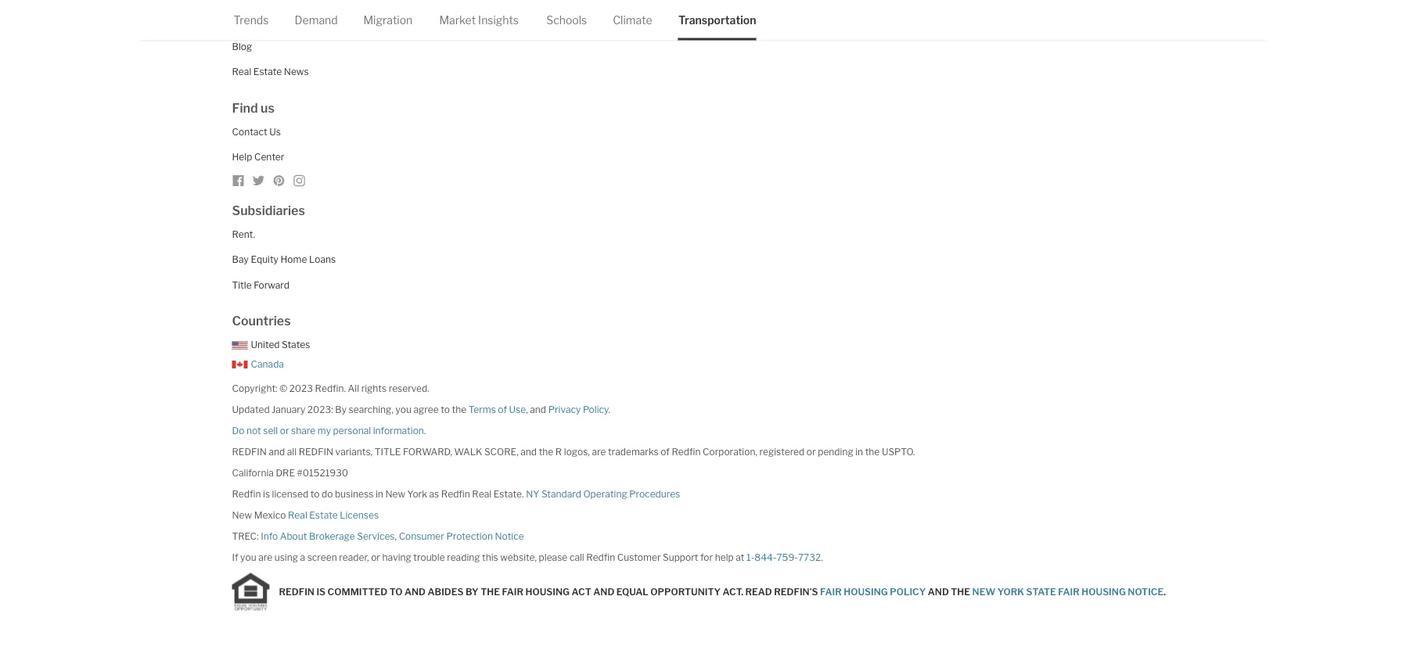 Task type: vqa. For each thing, say whether or not it's contained in the screenshot.
previous button icon
no



Task type: locate. For each thing, give the bounding box(es) containing it.
market
[[439, 13, 476, 27]]

reading
[[447, 553, 480, 564]]

r
[[556, 447, 562, 458]]

1 horizontal spatial new
[[385, 489, 406, 500]]

1 horizontal spatial are
[[592, 447, 606, 458]]

of
[[498, 405, 507, 416], [661, 447, 670, 458]]

0 horizontal spatial to
[[311, 489, 320, 500]]

2 housing from the left
[[844, 587, 888, 598]]

help
[[232, 152, 252, 163]]

#01521930
[[297, 468, 348, 479]]

redfin right call
[[587, 553, 616, 564]]

1 horizontal spatial or
[[371, 553, 380, 564]]

redfin's
[[774, 587, 819, 598]]

rent. button
[[232, 229, 255, 240]]

0 vertical spatial estate
[[254, 66, 282, 78]]

and
[[530, 405, 546, 416], [269, 447, 285, 458], [521, 447, 537, 458]]

759-
[[777, 553, 798, 564]]

center
[[254, 152, 285, 163]]

0 vertical spatial to
[[441, 405, 450, 416]]

operating
[[584, 489, 628, 500]]

0 horizontal spatial or
[[280, 426, 289, 437]]

us
[[269, 126, 281, 138]]

website,
[[500, 553, 537, 564]]

california
[[232, 468, 274, 479]]

and right the policy
[[928, 587, 950, 598]]

title
[[232, 280, 252, 291]]

1 vertical spatial or
[[807, 447, 816, 458]]

redfin is licensed to do business in new york as redfin real estate. ny standard operating procedures
[[232, 489, 681, 500]]

copyright: © 2023 redfin. all rights reserved.
[[232, 383, 430, 395]]

redfin for and
[[232, 447, 267, 458]]

act.
[[723, 587, 744, 598]]

1 horizontal spatial housing
[[844, 587, 888, 598]]

0 horizontal spatial the
[[452, 405, 467, 416]]

housing left act
[[526, 587, 570, 598]]

by
[[466, 587, 479, 598]]

redfin for is
[[279, 587, 315, 598]]

0 vertical spatial of
[[498, 405, 507, 416]]

redfin left is
[[279, 587, 315, 598]]

subsidiaries
[[232, 203, 305, 218]]

new up "trec:"
[[232, 510, 252, 522]]

2 vertical spatial real
[[288, 510, 307, 522]]

the left terms
[[452, 405, 467, 416]]

1 horizontal spatial the
[[951, 587, 971, 598]]

copyright:
[[232, 383, 278, 395]]

please
[[539, 553, 568, 564]]

walk
[[455, 447, 483, 458]]

pending
[[818, 447, 854, 458]]

real
[[232, 66, 252, 78], [472, 489, 492, 500], [288, 510, 307, 522]]

2 horizontal spatial real
[[472, 489, 492, 500]]

and right act
[[594, 587, 615, 598]]

2 horizontal spatial the
[[866, 447, 880, 458]]

0 horizontal spatial the
[[481, 587, 500, 598]]

do not sell or share my personal information link
[[232, 426, 424, 437]]

home
[[281, 254, 307, 266]]

0 horizontal spatial you
[[240, 553, 256, 564]]

0 horizontal spatial fair
[[502, 587, 524, 598]]

redfin
[[672, 447, 701, 458], [232, 489, 261, 500], [441, 489, 470, 500], [587, 553, 616, 564]]

2 horizontal spatial fair
[[1059, 587, 1080, 598]]

1 horizontal spatial estate
[[309, 510, 338, 522]]

and
[[405, 587, 426, 598], [594, 587, 615, 598], [928, 587, 950, 598]]

equal housing opportunity image
[[232, 574, 270, 611]]

investors button
[[232, 15, 273, 27]]

use
[[509, 405, 526, 416]]

in right pending
[[856, 447, 864, 458]]

you
[[396, 405, 412, 416], [240, 553, 256, 564]]

1 horizontal spatial ,
[[526, 405, 528, 416]]

redfin pinterest image
[[273, 175, 285, 187]]

fair right redfin's
[[821, 587, 842, 598]]

you up information
[[396, 405, 412, 416]]

redfin up #01521930
[[299, 447, 334, 458]]

1 horizontal spatial fair
[[821, 587, 842, 598]]

transportation link
[[679, 0, 757, 40]]

or down services
[[371, 553, 380, 564]]

the left r
[[539, 447, 554, 458]]

estate down do
[[309, 510, 338, 522]]

abides
[[428, 587, 464, 598]]

title forward
[[232, 280, 290, 291]]

privacy policy link
[[549, 405, 609, 416]]

0 vertical spatial ,
[[526, 405, 528, 416]]

for
[[701, 553, 713, 564]]

procedures
[[630, 489, 681, 500]]

new left york
[[385, 489, 406, 500]]

1 vertical spatial to
[[311, 489, 320, 500]]

0 horizontal spatial housing
[[526, 587, 570, 598]]

, left privacy
[[526, 405, 528, 416]]

or right sell
[[280, 426, 289, 437]]

or left pending
[[807, 447, 816, 458]]

rights
[[361, 383, 387, 395]]

information
[[373, 426, 424, 437]]

of right trademarks
[[661, 447, 670, 458]]

1-844-759-7732 link
[[747, 553, 821, 564]]

2 horizontal spatial or
[[807, 447, 816, 458]]

1 horizontal spatial of
[[661, 447, 670, 458]]

united states
[[251, 340, 310, 351]]

to right agree
[[441, 405, 450, 416]]

is
[[317, 587, 326, 598]]

0 horizontal spatial new
[[232, 510, 252, 522]]

1 fair from the left
[[502, 587, 524, 598]]

estate.
[[494, 489, 524, 500]]

,
[[526, 405, 528, 416], [395, 531, 397, 543]]

all
[[287, 447, 297, 458]]

canadian flag image
[[232, 361, 248, 369]]

terms
[[469, 405, 496, 416]]

climate
[[613, 13, 653, 27]]

policy
[[890, 587, 926, 598]]

redfin instagram image
[[293, 175, 306, 187]]

0 horizontal spatial ,
[[395, 531, 397, 543]]

0 vertical spatial in
[[856, 447, 864, 458]]

, up having
[[395, 531, 397, 543]]

844-
[[755, 553, 777, 564]]

is
[[263, 489, 270, 500]]

new
[[973, 587, 996, 598]]

are
[[592, 447, 606, 458], [258, 553, 273, 564]]

equal
[[617, 587, 649, 598]]

to left do
[[311, 489, 320, 500]]

2 horizontal spatial and
[[928, 587, 950, 598]]

registered
[[760, 447, 805, 458]]

fair down website, in the left of the page
[[502, 587, 524, 598]]

are left using
[[258, 553, 273, 564]]

fair right state
[[1059, 587, 1080, 598]]

the right by
[[481, 587, 500, 598]]

real up about
[[288, 510, 307, 522]]

are right logos,
[[592, 447, 606, 458]]

find
[[232, 100, 258, 116]]

0 vertical spatial or
[[280, 426, 289, 437]]

0 vertical spatial real
[[232, 66, 252, 78]]

you right "if"
[[240, 553, 256, 564]]

estate left news
[[254, 66, 282, 78]]

1 horizontal spatial the
[[539, 447, 554, 458]]

redfin up california
[[232, 447, 267, 458]]

or
[[280, 426, 289, 437], [807, 447, 816, 458], [371, 553, 380, 564]]

if you are using a screen reader, or having trouble reading this website, please call redfin customer support for help at 1-844-759-7732 .
[[232, 553, 823, 564]]

1 and from the left
[[405, 587, 426, 598]]

real left estate.
[[472, 489, 492, 500]]

forward
[[254, 280, 290, 291]]

0 horizontal spatial in
[[376, 489, 383, 500]]

the left new
[[951, 587, 971, 598]]

0 horizontal spatial estate
[[254, 66, 282, 78]]

1 vertical spatial real
[[472, 489, 492, 500]]

york
[[408, 489, 427, 500]]

2 and from the left
[[594, 587, 615, 598]]

the
[[481, 587, 500, 598], [951, 587, 971, 598]]

housing
[[526, 587, 570, 598], [844, 587, 888, 598], [1082, 587, 1126, 598]]

the left uspto.
[[866, 447, 880, 458]]

of left the use
[[498, 405, 507, 416]]

the
[[452, 405, 467, 416], [539, 447, 554, 458], [866, 447, 880, 458]]

.
[[609, 405, 611, 416], [424, 426, 426, 437], [821, 553, 823, 564], [1164, 587, 1167, 598]]

demand
[[295, 13, 338, 27]]

2 vertical spatial or
[[371, 553, 380, 564]]

act
[[572, 587, 592, 598]]

in right business on the left bottom of the page
[[376, 489, 383, 500]]

0 horizontal spatial and
[[405, 587, 426, 598]]

fair
[[502, 587, 524, 598], [821, 587, 842, 598], [1059, 587, 1080, 598]]

2 fair from the left
[[821, 587, 842, 598]]

and right the use
[[530, 405, 546, 416]]

0 vertical spatial you
[[396, 405, 412, 416]]

news
[[284, 66, 309, 78]]

us flag image
[[232, 342, 248, 350]]

1 horizontal spatial and
[[594, 587, 615, 598]]

0 horizontal spatial of
[[498, 405, 507, 416]]

1 housing from the left
[[526, 587, 570, 598]]

housing left notice
[[1082, 587, 1126, 598]]

2 horizontal spatial housing
[[1082, 587, 1126, 598]]

and right 'to'
[[405, 587, 426, 598]]

real down blog button
[[232, 66, 252, 78]]

housing left the policy
[[844, 587, 888, 598]]

to
[[390, 587, 403, 598]]

1 vertical spatial are
[[258, 553, 273, 564]]

having
[[382, 553, 412, 564]]

1 horizontal spatial real
[[288, 510, 307, 522]]



Task type: describe. For each thing, give the bounding box(es) containing it.
new mexico real estate licenses
[[232, 510, 379, 522]]

market insights
[[439, 13, 519, 27]]

privacy
[[549, 405, 581, 416]]

title forward button
[[232, 280, 290, 291]]

help center button
[[232, 152, 285, 163]]

canada
[[251, 359, 284, 370]]

trends link
[[234, 0, 269, 40]]

bay equity home loans button
[[232, 254, 336, 266]]

and left all
[[269, 447, 285, 458]]

1 vertical spatial estate
[[309, 510, 338, 522]]

standard
[[542, 489, 582, 500]]

0 horizontal spatial are
[[258, 553, 273, 564]]

do
[[322, 489, 333, 500]]

january
[[272, 405, 306, 416]]

3 and from the left
[[928, 587, 950, 598]]

using
[[275, 553, 298, 564]]

read
[[746, 587, 773, 598]]

us
[[261, 100, 275, 116]]

contact us
[[232, 126, 281, 138]]

services
[[357, 531, 395, 543]]

trec: info about brokerage services , consumer protection notice
[[232, 531, 524, 543]]

7732
[[798, 553, 821, 564]]

do
[[232, 426, 245, 437]]

share
[[291, 426, 316, 437]]

title
[[375, 447, 401, 458]]

redfin left corporation,
[[672, 447, 701, 458]]

dre
[[276, 468, 295, 479]]

licenses
[[340, 510, 379, 522]]

0 vertical spatial new
[[385, 489, 406, 500]]

transportation
[[679, 13, 757, 27]]

contact
[[232, 126, 267, 138]]

york
[[998, 587, 1025, 598]]

call
[[570, 553, 585, 564]]

help center
[[232, 152, 285, 163]]

committed
[[328, 587, 388, 598]]

info about brokerage services link
[[261, 531, 395, 543]]

contact us button
[[232, 126, 281, 138]]

at
[[736, 553, 745, 564]]

1 vertical spatial of
[[661, 447, 670, 458]]

fair housing policy link
[[821, 587, 926, 598]]

personal
[[333, 426, 371, 437]]

agree
[[414, 405, 439, 416]]

1 vertical spatial ,
[[395, 531, 397, 543]]

©
[[280, 383, 287, 395]]

1 vertical spatial in
[[376, 489, 383, 500]]

3 fair from the left
[[1059, 587, 1080, 598]]

schools link
[[547, 0, 587, 40]]

customer
[[618, 553, 661, 564]]

and right score,
[[521, 447, 537, 458]]

1 horizontal spatial you
[[396, 405, 412, 416]]

mexico
[[254, 510, 286, 522]]

investors
[[232, 15, 273, 27]]

real estate news button
[[232, 66, 309, 78]]

policy
[[583, 405, 609, 416]]

updated
[[232, 405, 270, 416]]

demand link
[[295, 0, 338, 40]]

ny
[[526, 489, 540, 500]]

as
[[429, 489, 439, 500]]

consumer
[[399, 531, 445, 543]]

help
[[715, 553, 734, 564]]

2023:
[[308, 405, 333, 416]]

market insights link
[[439, 0, 519, 40]]

1 vertical spatial you
[[240, 553, 256, 564]]

canada link
[[232, 359, 284, 370]]

united
[[251, 340, 280, 351]]

searching,
[[349, 405, 394, 416]]

climate link
[[613, 0, 653, 40]]

1 the from the left
[[481, 587, 500, 598]]

redfin facebook image
[[232, 175, 245, 187]]

1 horizontal spatial in
[[856, 447, 864, 458]]

screen
[[307, 553, 337, 564]]

3 housing from the left
[[1082, 587, 1126, 598]]

california dre #01521930
[[232, 468, 348, 479]]

0 horizontal spatial real
[[232, 66, 252, 78]]

all
[[348, 383, 359, 395]]

redfin right as
[[441, 489, 470, 500]]

info
[[261, 531, 278, 543]]

ny standard operating procedures link
[[526, 489, 681, 500]]

0 vertical spatial are
[[592, 447, 606, 458]]

2 the from the left
[[951, 587, 971, 598]]

consumer protection notice link
[[399, 531, 524, 543]]

redfin and all redfin variants, title forward, walk score, and the r logos, are trademarks of redfin corporation, registered or pending in the uspto.
[[232, 447, 915, 458]]

opportunity
[[651, 587, 721, 598]]

notice
[[495, 531, 524, 543]]

states
[[282, 340, 310, 351]]

trademarks
[[608, 447, 659, 458]]

real estate licenses link
[[288, 510, 379, 522]]

redfin twitter image
[[252, 175, 265, 187]]

variants,
[[336, 447, 373, 458]]

migration link
[[364, 0, 413, 40]]

trec:
[[232, 531, 259, 543]]

find us
[[232, 100, 275, 116]]

if
[[232, 553, 238, 564]]

score,
[[485, 447, 519, 458]]

about
[[280, 531, 307, 543]]

new york state fair housing notice link
[[973, 587, 1164, 598]]

my
[[318, 426, 331, 437]]

redfin.
[[315, 383, 346, 395]]

business
[[335, 489, 374, 500]]

1 horizontal spatial to
[[441, 405, 450, 416]]

1 vertical spatial new
[[232, 510, 252, 522]]

do not sell or share my personal information .
[[232, 426, 426, 437]]

insights
[[478, 13, 519, 27]]

blog
[[232, 41, 252, 52]]

migration
[[364, 13, 413, 27]]

forward,
[[403, 447, 453, 458]]

redfin left is
[[232, 489, 261, 500]]



